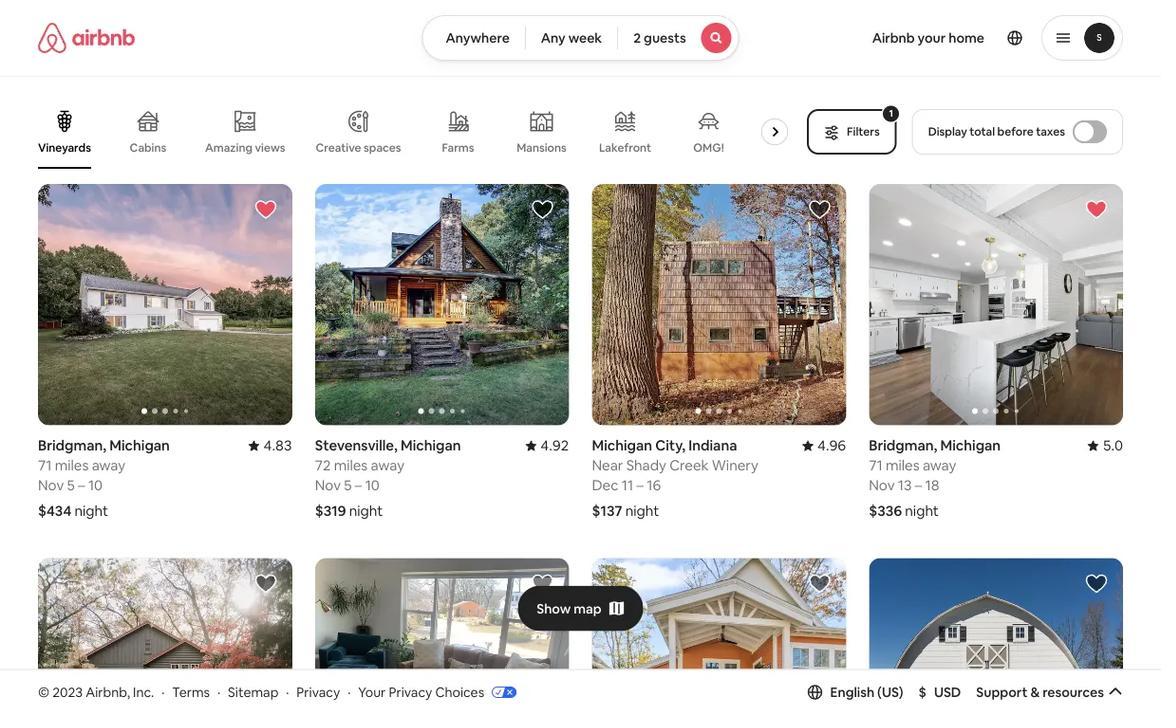 Task type: vqa. For each thing, say whether or not it's contained in the screenshot.
the US to the left
no



Task type: locate. For each thing, give the bounding box(es) containing it.
· right inc.
[[162, 684, 165, 701]]

nov inside bridgman, michigan 71 miles away nov 5 – 10 $434 night
[[38, 476, 64, 495]]

creative spaces
[[316, 141, 401, 155]]

add to wishlist: michigan city, indiana image down filters button
[[808, 198, 831, 221]]

1 horizontal spatial bridgman,
[[869, 437, 937, 455]]

5.0 out of 5 average rating image
[[1088, 437, 1123, 455]]

3 michigan from the left
[[592, 437, 652, 455]]

omg!
[[693, 141, 724, 155]]

4 michigan from the left
[[940, 437, 1001, 455]]

filters button
[[807, 109, 897, 155]]

bridgman, up $434 on the bottom of page
[[38, 437, 106, 455]]

2 guests
[[633, 29, 686, 47]]

away inside bridgman, michigan 71 miles away nov 13 – 18 $336 night
[[923, 457, 956, 475]]

4.83 out of 5 average rating image
[[248, 437, 292, 455]]

2 horizontal spatial nov
[[869, 476, 895, 495]]

add to wishlist: michigan city, indiana image
[[808, 198, 831, 221], [531, 573, 554, 596]]

71 up $336
[[869, 457, 883, 475]]

display total before taxes button
[[912, 109, 1123, 155]]

0 horizontal spatial 5
[[67, 476, 75, 495]]

michigan for stevensville, michigan 72 miles away nov 5 – 10 $319 night
[[401, 437, 461, 455]]

night right '$319'
[[349, 502, 383, 521]]

–
[[78, 476, 85, 495], [355, 476, 362, 495], [637, 476, 644, 495], [915, 476, 922, 495]]

1 michigan from the left
[[109, 437, 170, 455]]

0 horizontal spatial 71
[[38, 457, 52, 475]]

0 horizontal spatial add to wishlist: michigan city, indiana image
[[531, 573, 554, 596]]

3 nov from the left
[[869, 476, 895, 495]]

miles for $434
[[55, 457, 89, 475]]

2 – from the left
[[355, 476, 362, 495]]

– inside bridgman, michigan 71 miles away nov 13 – 18 $336 night
[[915, 476, 922, 495]]

miles inside stevensville, michigan 72 miles away nov 5 – 10 $319 night
[[334, 457, 368, 475]]

4 night from the left
[[905, 502, 939, 521]]

night inside bridgman, michigan 71 miles away nov 5 – 10 $434 night
[[74, 502, 108, 521]]

anywhere
[[446, 29, 510, 47]]

remove from wishlist: bridgman, michigan image
[[254, 198, 277, 221], [1085, 198, 1108, 221]]

5
[[67, 476, 75, 495], [344, 476, 352, 495]]

night right $434 on the bottom of page
[[74, 502, 108, 521]]

miles inside bridgman, michigan 71 miles away nov 13 – 18 $336 night
[[886, 457, 920, 475]]

miles
[[55, 457, 89, 475], [334, 457, 368, 475], [886, 457, 920, 475]]

winery
[[712, 457, 759, 475]]

1 bridgman, from the left
[[38, 437, 106, 455]]

indiana
[[689, 437, 737, 455]]

bridgman, up 13
[[869, 437, 937, 455]]

bridgman, inside bridgman, michigan 71 miles away nov 5 – 10 $434 night
[[38, 437, 106, 455]]

dec
[[592, 476, 619, 495]]

2 5 from the left
[[344, 476, 352, 495]]

usd
[[934, 684, 961, 701]]

– inside stevensville, michigan 72 miles away nov 5 – 10 $319 night
[[355, 476, 362, 495]]

michigan
[[109, 437, 170, 455], [401, 437, 461, 455], [592, 437, 652, 455], [940, 437, 1001, 455]]

stevensville, michigan 72 miles away nov 5 – 10 $319 night
[[315, 437, 461, 521]]

4 – from the left
[[915, 476, 922, 495]]

1 horizontal spatial privacy
[[389, 684, 432, 701]]

bridgman, inside bridgman, michigan 71 miles away nov 13 – 18 $336 night
[[869, 437, 937, 455]]

night inside bridgman, michigan 71 miles away nov 13 – 18 $336 night
[[905, 502, 939, 521]]

71 up $434 on the bottom of page
[[38, 457, 52, 475]]

1 71 from the left
[[38, 457, 52, 475]]

group containing amazing views
[[38, 95, 796, 169]]

nov left 13
[[869, 476, 895, 495]]

views
[[255, 140, 285, 155]]

night down the 18
[[905, 502, 939, 521]]

2 night from the left
[[349, 502, 383, 521]]

privacy
[[297, 684, 340, 701], [389, 684, 432, 701]]

1 10 from the left
[[88, 476, 103, 495]]

$434
[[38, 502, 71, 521]]

nov for $319
[[315, 476, 341, 495]]

1 away from the left
[[92, 457, 125, 475]]

michigan inside bridgman, michigan 71 miles away nov 13 – 18 $336 night
[[940, 437, 1001, 455]]

5 up $434 on the bottom of page
[[67, 476, 75, 495]]

·
[[162, 684, 165, 701], [217, 684, 220, 701], [286, 684, 289, 701], [348, 684, 351, 701]]

night inside stevensville, michigan 72 miles away nov 5 – 10 $319 night
[[349, 502, 383, 521]]

None search field
[[422, 15, 739, 61]]

$ usd
[[919, 684, 961, 701]]

cabins
[[130, 141, 166, 155]]

show map button
[[518, 586, 643, 632]]

nov up $434 on the bottom of page
[[38, 476, 64, 495]]

display
[[928, 124, 967, 139]]

miles down stevensville,
[[334, 457, 368, 475]]

taxes
[[1036, 124, 1065, 139]]

michigan inside stevensville, michigan 72 miles away nov 5 – 10 $319 night
[[401, 437, 461, 455]]

miles inside bridgman, michigan 71 miles away nov 5 – 10 $434 night
[[55, 457, 89, 475]]

remove from wishlist: bridgman, michigan image for 5.0
[[1085, 198, 1108, 221]]

0 horizontal spatial bridgman,
[[38, 437, 106, 455]]

72
[[315, 457, 331, 475]]

10 inside stevensville, michigan 72 miles away nov 5 – 10 $319 night
[[365, 476, 380, 495]]

night
[[74, 502, 108, 521], [349, 502, 383, 521], [625, 502, 659, 521], [905, 502, 939, 521]]

1 horizontal spatial add to wishlist: michigan city, indiana image
[[808, 198, 831, 221]]

0 horizontal spatial remove from wishlist: bridgman, michigan image
[[254, 198, 277, 221]]

1 miles from the left
[[55, 457, 89, 475]]

bridgman, michigan 71 miles away nov 13 – 18 $336 night
[[869, 437, 1001, 521]]

show
[[537, 601, 571, 618]]

1 horizontal spatial nov
[[315, 476, 341, 495]]

1 horizontal spatial 5
[[344, 476, 352, 495]]

airbnb
[[872, 29, 915, 47]]

0 horizontal spatial privacy
[[297, 684, 340, 701]]

· left privacy link
[[286, 684, 289, 701]]

1 horizontal spatial miles
[[334, 457, 368, 475]]

5 up '$319'
[[344, 476, 352, 495]]

– inside michigan city, indiana near shady creek winery dec 11 – 16 $137 night
[[637, 476, 644, 495]]

16
[[647, 476, 661, 495]]

away
[[92, 457, 125, 475], [371, 457, 404, 475], [923, 457, 956, 475]]

1 remove from wishlist: bridgman, michigan image from the left
[[254, 198, 277, 221]]

week
[[568, 29, 602, 47]]

guests
[[644, 29, 686, 47]]

1 horizontal spatial remove from wishlist: bridgman, michigan image
[[1085, 198, 1108, 221]]

2 remove from wishlist: bridgman, michigan image from the left
[[1085, 198, 1108, 221]]

nov inside bridgman, michigan 71 miles away nov 13 – 18 $336 night
[[869, 476, 895, 495]]

– inside bridgman, michigan 71 miles away nov 5 – 10 $434 night
[[78, 476, 85, 495]]

4.96 out of 5 average rating image
[[802, 437, 846, 455]]

1 horizontal spatial 10
[[365, 476, 380, 495]]

10 inside bridgman, michigan 71 miles away nov 5 – 10 $434 night
[[88, 476, 103, 495]]

5 inside stevensville, michigan 72 miles away nov 5 – 10 $319 night
[[344, 476, 352, 495]]

sitemap link
[[228, 684, 279, 701]]

2 miles from the left
[[334, 457, 368, 475]]

privacy left your
[[297, 684, 340, 701]]

3 · from the left
[[286, 684, 289, 701]]

0 vertical spatial add to wishlist: michigan city, indiana image
[[808, 198, 831, 221]]

2 away from the left
[[371, 457, 404, 475]]

$
[[919, 684, 927, 701]]

1 5 from the left
[[67, 476, 75, 495]]

4.92 out of 5 average rating image
[[525, 437, 569, 455]]

michigan inside bridgman, michigan 71 miles away nov 5 – 10 $434 night
[[109, 437, 170, 455]]

nov inside stevensville, michigan 72 miles away nov 5 – 10 $319 night
[[315, 476, 341, 495]]

4.83
[[263, 437, 292, 455]]

5 inside bridgman, michigan 71 miles away nov 5 – 10 $434 night
[[67, 476, 75, 495]]

1 night from the left
[[74, 502, 108, 521]]

mansions
[[517, 141, 567, 155]]

5 for $434
[[67, 476, 75, 495]]

creek
[[669, 457, 709, 475]]

71 inside bridgman, michigan 71 miles away nov 5 – 10 $434 night
[[38, 457, 52, 475]]

miles up 13
[[886, 457, 920, 475]]

5 for $319
[[344, 476, 352, 495]]

0 horizontal spatial 10
[[88, 476, 103, 495]]

add to wishlist: michigan city, indiana image up the show
[[531, 573, 554, 596]]

miles up $434 on the bottom of page
[[55, 457, 89, 475]]

display total before taxes
[[928, 124, 1065, 139]]

lakefront
[[599, 141, 651, 155]]

bridgman, for 5
[[38, 437, 106, 455]]

1 horizontal spatial 71
[[869, 457, 883, 475]]

0 horizontal spatial nov
[[38, 476, 64, 495]]

2 bridgman, from the left
[[869, 437, 937, 455]]

city,
[[655, 437, 686, 455]]

nov down 72
[[315, 476, 341, 495]]

privacy right your
[[389, 684, 432, 701]]

3 – from the left
[[637, 476, 644, 495]]

1 vertical spatial add to wishlist: michigan city, indiana image
[[531, 573, 554, 596]]

1 horizontal spatial away
[[371, 457, 404, 475]]

2 horizontal spatial miles
[[886, 457, 920, 475]]

night down 16
[[625, 502, 659, 521]]

away inside stevensville, michigan 72 miles away nov 5 – 10 $319 night
[[371, 457, 404, 475]]

71
[[38, 457, 52, 475], [869, 457, 883, 475]]

inc.
[[133, 684, 154, 701]]

· right the terms link in the left of the page
[[217, 684, 220, 701]]

nov
[[38, 476, 64, 495], [315, 476, 341, 495], [869, 476, 895, 495]]

2 horizontal spatial away
[[923, 457, 956, 475]]

$336
[[869, 502, 902, 521]]

3 miles from the left
[[886, 457, 920, 475]]

2 · from the left
[[217, 684, 220, 701]]

away for $336
[[923, 457, 956, 475]]

1 privacy from the left
[[297, 684, 340, 701]]

2 michigan from the left
[[401, 437, 461, 455]]

10
[[88, 476, 103, 495], [365, 476, 380, 495]]

1 nov from the left
[[38, 476, 64, 495]]

away inside bridgman, michigan 71 miles away nov 5 – 10 $434 night
[[92, 457, 125, 475]]

2 nov from the left
[[315, 476, 341, 495]]

michigan for bridgman, michigan 71 miles away nov 5 – 10 $434 night
[[109, 437, 170, 455]]

3 away from the left
[[923, 457, 956, 475]]

3 night from the left
[[625, 502, 659, 521]]

english (us) button
[[808, 684, 903, 701]]

2 10 from the left
[[365, 476, 380, 495]]

13
[[898, 476, 912, 495]]

add to wishlist: michiana, michigan image
[[254, 573, 277, 596]]

$319
[[315, 502, 346, 521]]

0 horizontal spatial miles
[[55, 457, 89, 475]]

amazing
[[205, 140, 253, 155]]

· left your
[[348, 684, 351, 701]]

0 horizontal spatial away
[[92, 457, 125, 475]]

english (us)
[[830, 684, 903, 701]]

group
[[38, 95, 796, 169], [38, 184, 292, 426], [315, 184, 569, 426], [592, 184, 846, 426], [869, 184, 1123, 426], [38, 559, 292, 716], [315, 559, 569, 716], [592, 559, 846, 716], [869, 559, 1123, 716]]

bridgman,
[[38, 437, 106, 455], [869, 437, 937, 455]]

1 – from the left
[[78, 476, 85, 495]]

71 inside bridgman, michigan 71 miles away nov 13 – 18 $336 night
[[869, 457, 883, 475]]

2 guests button
[[617, 15, 739, 61]]

2 71 from the left
[[869, 457, 883, 475]]

©
[[38, 684, 49, 701]]



Task type: describe. For each thing, give the bounding box(es) containing it.
bridgman, for 13
[[869, 437, 937, 455]]

shady
[[626, 457, 666, 475]]

support
[[976, 684, 1028, 701]]

map
[[574, 601, 602, 618]]

(us)
[[877, 684, 903, 701]]

none search field containing anywhere
[[422, 15, 739, 61]]

any week button
[[525, 15, 618, 61]]

– for $434
[[78, 476, 85, 495]]

11
[[622, 476, 633, 495]]

sitemap
[[228, 684, 279, 701]]

4.96
[[817, 437, 846, 455]]

away for $319
[[371, 457, 404, 475]]

4.92
[[540, 437, 569, 455]]

10 for $319
[[365, 476, 380, 495]]

1 · from the left
[[162, 684, 165, 701]]

away for $434
[[92, 457, 125, 475]]

terms link
[[172, 684, 210, 701]]

airbnb your home link
[[861, 18, 996, 58]]

night for $434
[[74, 502, 108, 521]]

support & resources button
[[976, 684, 1123, 701]]

10 for $434
[[88, 476, 103, 495]]

71 for nov 5 – 10
[[38, 457, 52, 475]]

any
[[541, 29, 566, 47]]

© 2023 airbnb, inc. ·
[[38, 684, 165, 701]]

miles for $319
[[334, 457, 368, 475]]

&
[[1031, 684, 1040, 701]]

– for $319
[[355, 476, 362, 495]]

add to wishlist: three oaks, michigan image
[[1085, 573, 1108, 596]]

your privacy choices link
[[358, 684, 517, 703]]

michigan inside michigan city, indiana near shady creek winery dec 11 – 16 $137 night
[[592, 437, 652, 455]]

profile element
[[762, 0, 1123, 76]]

nov for $434
[[38, 476, 64, 495]]

your privacy choices
[[358, 684, 484, 701]]

support & resources
[[976, 684, 1104, 701]]

4 · from the left
[[348, 684, 351, 701]]

nov for $336
[[869, 476, 895, 495]]

michigan city, indiana near shady creek winery dec 11 – 16 $137 night
[[592, 437, 759, 521]]

michigan for bridgman, michigan 71 miles away nov 13 – 18 $336 night
[[940, 437, 1001, 455]]

terms · sitemap · privacy ·
[[172, 684, 351, 701]]

amazing views
[[205, 140, 285, 155]]

terms
[[172, 684, 210, 701]]

your
[[358, 684, 386, 701]]

2023
[[52, 684, 83, 701]]

night for $319
[[349, 502, 383, 521]]

night inside michigan city, indiana near shady creek winery dec 11 – 16 $137 night
[[625, 502, 659, 521]]

resources
[[1043, 684, 1104, 701]]

18
[[925, 476, 939, 495]]

2 privacy from the left
[[389, 684, 432, 701]]

farms
[[442, 141, 474, 155]]

remove from wishlist: bridgman, michigan image for 4.83
[[254, 198, 277, 221]]

71 for nov 13 – 18
[[869, 457, 883, 475]]

– for $336
[[915, 476, 922, 495]]

english
[[830, 684, 875, 701]]

home
[[949, 29, 985, 47]]

$137
[[592, 502, 622, 521]]

any week
[[541, 29, 602, 47]]

add to wishlist: new buffalo, michigan image
[[808, 573, 831, 596]]

anywhere button
[[422, 15, 526, 61]]

your
[[918, 29, 946, 47]]

2
[[633, 29, 641, 47]]

vineyards
[[38, 141, 91, 155]]

airbnb your home
[[872, 29, 985, 47]]

privacy link
[[297, 684, 340, 701]]

before
[[997, 124, 1034, 139]]

spaces
[[364, 141, 401, 155]]

airbnb,
[[86, 684, 130, 701]]

night for $336
[[905, 502, 939, 521]]

add to wishlist: stevensville, michigan image
[[531, 198, 554, 221]]

creative
[[316, 141, 361, 155]]

show map
[[537, 601, 602, 618]]

stevensville,
[[315, 437, 398, 455]]

choices
[[435, 684, 484, 701]]

filters
[[847, 124, 880, 139]]

total
[[970, 124, 995, 139]]

miles for $336
[[886, 457, 920, 475]]

bridgman, michigan 71 miles away nov 5 – 10 $434 night
[[38, 437, 170, 521]]

near
[[592, 457, 623, 475]]

5.0
[[1103, 437, 1123, 455]]



